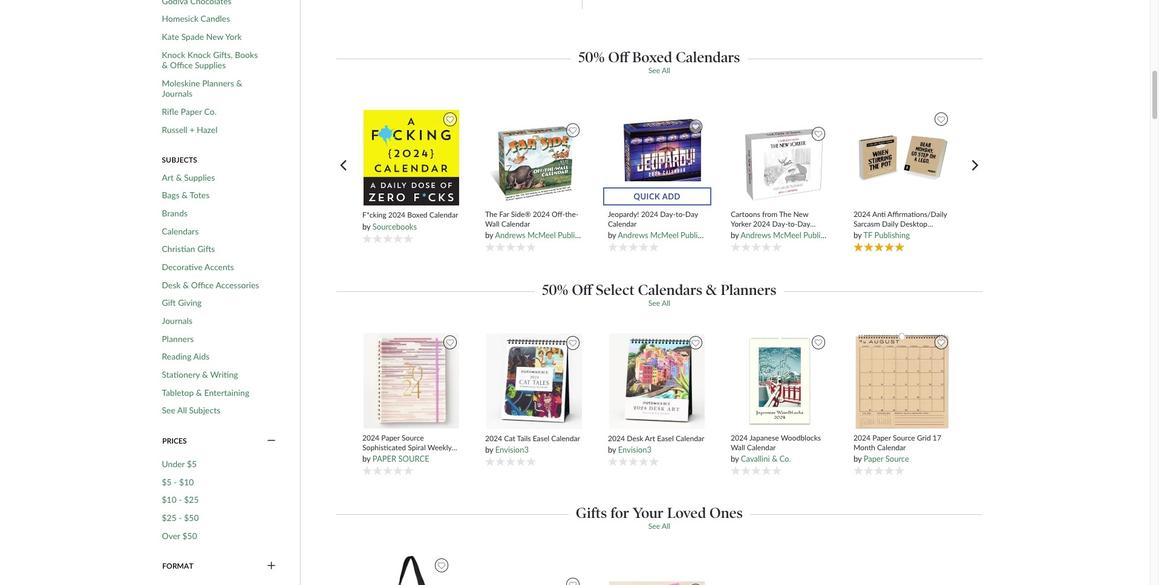Task type: vqa. For each thing, say whether or not it's contained in the screenshot.
the right "Desk"
yes



Task type: describe. For each thing, give the bounding box(es) containing it.
2024 inside the far side® 2024 off-the- wall calendar by andrews mcmeel publishing
[[533, 211, 550, 220]]

planner
[[363, 453, 387, 462]]

giving
[[178, 298, 202, 308]]

the far side® 2024 off-the-wall calendar image
[[486, 121, 583, 206]]

plus image
[[267, 562, 276, 573]]

desktop
[[901, 220, 928, 229]]

2024 inside 2024 japanese woodblocks wall calendar by cavallini & co.
[[731, 434, 748, 443]]

candles
[[201, 14, 230, 24]]

$25 - $50 link
[[162, 513, 199, 524]]

& inside "link"
[[196, 388, 202, 398]]

gift
[[162, 298, 176, 308]]

felted skunk critter with rose image
[[486, 576, 583, 586]]

1 vertical spatial supplies
[[184, 172, 215, 183]]

2024 cat tails easel calendar link
[[485, 435, 584, 444]]

calendar inside cartoons from the new yorker 2024 day-to-day calendar
[[731, 229, 760, 238]]

day inside the 'jeopardy! 2024 day-to-day calendar by andrews mcmeel publishing'
[[686, 211, 698, 220]]

supplies inside knock knock gifts, books & office supplies
[[195, 60, 226, 70]]

prices
[[162, 437, 187, 446]]

2024 paper source grid 17 month calendar by paper source
[[854, 434, 942, 464]]

2024 japanese woodblocks wall calendar link
[[731, 434, 830, 453]]

by down yorker
[[731, 231, 739, 241]]

moleskine planners & journals link
[[162, 78, 262, 99]]

by inside 2024 japanese woodblocks wall calendar by cavallini & co.
[[731, 454, 739, 464]]

format
[[162, 563, 193, 572]]

grid
[[917, 434, 931, 443]]

kate spade new york link
[[162, 32, 242, 42]]

daily
[[882, 220, 899, 229]]

andrews inside the far side® 2024 off-the- wall calendar by andrews mcmeel publishing
[[495, 231, 526, 241]]

2024 inside 2024 paper source sophisticated spiral weekly planner
[[363, 434, 380, 443]]

reading
[[162, 352, 192, 362]]

paper source link
[[373, 454, 430, 464]]

rifle
[[162, 107, 179, 117]]

stationery & writing
[[162, 370, 238, 380]]

paper down month
[[864, 454, 884, 464]]

art & supplies link
[[162, 172, 215, 183]]

side®
[[511, 211, 531, 220]]

knock knock gifts, books & office supplies
[[162, 50, 258, 70]]

calendar inside 2024 japanese woodblocks wall calendar by cavallini & co.
[[747, 443, 776, 452]]

paper
[[373, 454, 397, 464]]

to- inside cartoons from the new yorker 2024 day-to-day calendar
[[788, 220, 798, 229]]

calendar inside the 2024 anti affirmations/daily sarcasm daily desktop calendar
[[854, 229, 883, 238]]

tails
[[517, 435, 531, 444]]

sourcebooks link
[[373, 222, 417, 232]]

envision3 for 2024 desk art easel calendar by envision3
[[618, 446, 652, 455]]

christian
[[162, 244, 195, 254]]

& inside moleskine planners & journals
[[236, 78, 242, 88]]

wall inside the far side® 2024 off-the- wall calendar by andrews mcmeel publishing
[[485, 220, 500, 229]]

rifle paper co.
[[162, 107, 217, 117]]

envision3 link for 2024 cat tails easel calendar by envision3
[[496, 446, 529, 455]]

source for 2024 paper source sophisticated spiral weekly planner
[[402, 434, 424, 443]]

gift giving link
[[162, 298, 202, 309]]

& inside "50% off select calendars & planners see all"
[[706, 281, 718, 299]]

off for select
[[572, 281, 593, 299]]

2024 inside f*cking 2024 boxed calendar by sourcebooks
[[388, 211, 406, 220]]

2024 inside the 2024 anti affirmations/daily sarcasm daily desktop calendar
[[854, 211, 871, 220]]

spiral
[[408, 443, 426, 452]]

reading aids link
[[162, 352, 210, 362]]

accessories
[[216, 280, 259, 290]]

sourcebooks
[[373, 222, 417, 232]]

andrews mcmeel publishing link for publishing
[[618, 231, 716, 241]]

cartoons from the new yorker 2024 day-to-day calendar
[[731, 211, 811, 238]]

far
[[500, 211, 509, 220]]

anti
[[873, 211, 886, 220]]

off for boxed
[[608, 48, 629, 66]]

moleskine
[[162, 78, 200, 88]]

calendars for 50% off boxed calendars
[[676, 48, 740, 66]]

calendar inside the 'jeopardy! 2024 day-to-day calendar by andrews mcmeel publishing'
[[608, 220, 637, 229]]

office inside knock knock gifts, books & office supplies
[[170, 60, 193, 70]]

paper source link
[[864, 454, 910, 464]]

2024 paper source sophisticated spiral weekly planner image
[[363, 333, 460, 430]]

day- inside the 'jeopardy! 2024 day-to-day calendar by andrews mcmeel publishing'
[[660, 211, 676, 220]]

over
[[162, 531, 180, 542]]

books
[[235, 50, 258, 60]]

by inside the far side® 2024 off-the- wall calendar by andrews mcmeel publishing
[[485, 231, 494, 241]]

envision3 for 2024 cat tails easel calendar by envision3
[[496, 446, 529, 455]]

publishing inside the 'jeopardy! 2024 day-to-day calendar by andrews mcmeel publishing'
[[681, 231, 716, 241]]

0 horizontal spatial desk
[[162, 280, 181, 290]]

under $5
[[162, 459, 197, 470]]

source down 2024 paper source grid 17 month calendar link
[[886, 454, 910, 464]]

calendars for 50% off select calendars & planners
[[638, 281, 703, 299]]

jeopardy!
[[608, 211, 640, 220]]

by left tf
[[854, 231, 862, 241]]

2024 cat tails easel calendar by envision3
[[485, 435, 580, 455]]

2 knock from the left
[[188, 50, 211, 60]]

by paper source
[[363, 454, 430, 464]]

& inside 2024 japanese woodblocks wall calendar by cavallini & co.
[[772, 454, 778, 464]]

loved
[[667, 505, 706, 522]]

the far side® 2024 off-the- wall calendar by andrews mcmeel publishing
[[485, 211, 593, 241]]

tabletop & entertaining link
[[162, 388, 249, 398]]

mcmeel inside the 'jeopardy! 2024 day-to-day calendar by andrews mcmeel publishing'
[[651, 231, 679, 241]]

2024 anti affirmations/daily sarcasm daily desktop calendar link
[[854, 211, 952, 238]]

from
[[763, 211, 778, 220]]

under
[[162, 459, 185, 470]]

your
[[633, 505, 664, 522]]

2024 inside cartoons from the new yorker 2024 day-to-day calendar
[[754, 220, 771, 229]]

50% for 50% off select calendars & planners
[[542, 281, 569, 299]]

paper for 2024 paper source grid 17 month calendar by paper source
[[873, 434, 892, 443]]

$10 - $25
[[162, 495, 199, 506]]

boxed for calendars
[[633, 48, 673, 66]]

- for $5
[[174, 477, 177, 488]]

cavallini & co. link
[[741, 454, 791, 464]]

see all link for select
[[649, 299, 671, 308]]

quick
[[634, 192, 661, 201]]

2024 japanese woodblocks wall calendar image
[[732, 333, 829, 430]]

sophisticated
[[363, 443, 406, 452]]

for
[[611, 505, 630, 522]]

$10 - $25 link
[[162, 495, 199, 506]]

see inside the gifts for your loved ones see all
[[649, 522, 660, 531]]

2024 desk art easel calendar link
[[608, 435, 707, 444]]

select
[[596, 281, 635, 299]]

the-
[[565, 211, 579, 220]]

christian gifts
[[162, 244, 215, 254]]

cartoons from the new yorker 2024 day-to-day calendar link
[[731, 211, 830, 238]]

hazel
[[197, 125, 218, 135]]

50% for 50% off boxed calendars
[[579, 48, 605, 66]]

2024 desk art easel calendar image
[[609, 333, 706, 430]]

50% off boxed calendars see all
[[579, 48, 740, 75]]

jeopardy! 2024 day-to-day calendar image
[[609, 117, 706, 206]]

easel for 2024 cat tails easel calendar by envision3
[[533, 435, 550, 444]]

tf publishing link
[[864, 231, 910, 241]]

russell
[[162, 125, 188, 135]]

see all subjects
[[162, 406, 220, 416]]

co. inside 2024 japanese woodblocks wall calendar by cavallini & co.
[[780, 454, 791, 464]]

andrews inside the 'jeopardy! 2024 day-to-day calendar by andrews mcmeel publishing'
[[618, 231, 649, 241]]

art inside 2024 desk art easel calendar by envision3
[[645, 435, 656, 444]]

add
[[663, 192, 681, 201]]

york
[[225, 32, 242, 42]]

desk & office accessories link
[[162, 280, 259, 291]]

tf
[[864, 231, 873, 241]]

brands
[[162, 208, 188, 218]]

calendar inside 2024 desk art easel calendar by envision3
[[676, 435, 705, 444]]

all inside the 50% off boxed calendars see all
[[662, 66, 671, 75]]

over $50
[[162, 531, 197, 542]]

journals inside moleskine planners & journals
[[162, 89, 193, 99]]

source for 2024 paper source grid 17 month calendar by paper source
[[893, 434, 916, 443]]

under $5 link
[[162, 459, 197, 470]]

stationery
[[162, 370, 200, 380]]

rifle paper co. link
[[162, 107, 217, 117]]

decorative accents link
[[162, 262, 234, 273]]

2024 inside 2024 cat tails easel calendar by envision3
[[485, 435, 502, 444]]

3 andrews from the left
[[741, 231, 772, 241]]



Task type: locate. For each thing, give the bounding box(es) containing it.
cavallini
[[741, 454, 770, 464]]

0 vertical spatial see all link
[[649, 66, 671, 75]]

1 horizontal spatial new
[[794, 211, 809, 220]]

see all link for your
[[649, 522, 671, 531]]

0 vertical spatial wall
[[485, 220, 500, 229]]

homesick
[[162, 14, 199, 24]]

mcmeel inside the far side® 2024 off-the- wall calendar by andrews mcmeel publishing
[[528, 231, 556, 241]]

gift giving
[[162, 298, 202, 308]]

0 vertical spatial $5
[[187, 459, 197, 470]]

paper up month
[[873, 434, 892, 443]]

1 publishing from the left
[[558, 231, 593, 241]]

1 horizontal spatial envision3
[[618, 446, 652, 455]]

day inside cartoons from the new yorker 2024 day-to-day calendar
[[798, 220, 811, 229]]

$10 down $5 - $10 link
[[162, 495, 177, 506]]

envision3 link down 'cat'
[[496, 446, 529, 455]]

andrews down 'far'
[[495, 231, 526, 241]]

1 horizontal spatial $5
[[187, 459, 197, 470]]

publishing left tf
[[804, 231, 839, 241]]

$10 inside $10 - $25 link
[[162, 495, 177, 506]]

publishing down the-
[[558, 231, 593, 241]]

art & supplies
[[162, 172, 215, 183]]

50% inside "50% off select calendars & planners see all"
[[542, 281, 569, 299]]

by inside 2024 cat tails easel calendar by envision3
[[485, 446, 494, 455]]

by inside the 'jeopardy! 2024 day-to-day calendar by andrews mcmeel publishing'
[[608, 231, 616, 241]]

2 andrews from the left
[[618, 231, 649, 241]]

1 vertical spatial gifts
[[576, 505, 607, 522]]

source
[[399, 454, 430, 464]]

f*cking
[[363, 211, 387, 220]]

russell + hazel
[[162, 125, 218, 135]]

brands link
[[162, 208, 188, 219]]

0 horizontal spatial day
[[686, 211, 698, 220]]

f*cking 2024 boxed calendar link
[[363, 211, 461, 220]]

calendar inside the far side® 2024 off-the- wall calendar by andrews mcmeel publishing
[[502, 220, 530, 229]]

1 vertical spatial $5
[[162, 477, 172, 488]]

entertaining
[[204, 388, 249, 398]]

over $50 link
[[162, 531, 197, 542]]

1 see all link from the top
[[649, 66, 671, 75]]

2 vertical spatial planners
[[162, 334, 194, 344]]

by inside 2024 desk art easel calendar by envision3
[[608, 446, 616, 455]]

3 mcmeel from the left
[[774, 231, 802, 241]]

see inside the 50% off boxed calendars see all
[[649, 66, 660, 75]]

0 horizontal spatial mcmeel
[[528, 231, 556, 241]]

writing
[[210, 370, 238, 380]]

office
[[170, 60, 193, 70], [191, 280, 214, 290]]

2 publishing from the left
[[681, 231, 716, 241]]

1 horizontal spatial envision3 link
[[618, 446, 652, 455]]

paper for rifle paper co.
[[181, 107, 202, 117]]

1 vertical spatial journals
[[162, 316, 193, 326]]

$10 up '$10 - $25'
[[179, 477, 194, 488]]

50%
[[579, 48, 605, 66], [542, 281, 569, 299]]

source left grid in the bottom of the page
[[893, 434, 916, 443]]

tabletop & entertaining
[[162, 388, 249, 398]]

paper up +
[[181, 107, 202, 117]]

2024 inside the 'jeopardy! 2024 day-to-day calendar by andrews mcmeel publishing'
[[641, 211, 659, 220]]

2024 inside 2024 paper source grid 17 month calendar by paper source
[[854, 434, 871, 443]]

- down $10 - $25 link
[[179, 513, 182, 524]]

new down candles
[[206, 32, 223, 42]]

knock down kate
[[162, 50, 185, 60]]

1 journals from the top
[[162, 89, 193, 99]]

0 horizontal spatial $10
[[162, 495, 177, 506]]

2 horizontal spatial andrews
[[741, 231, 772, 241]]

0 vertical spatial calendars
[[676, 48, 740, 66]]

- down under
[[174, 477, 177, 488]]

love & relationship journal expore your inner world image
[[609, 581, 706, 586]]

art down 2024 desk art easel calendar image
[[645, 435, 656, 444]]

day- inside cartoons from the new yorker 2024 day-to-day calendar
[[773, 220, 788, 229]]

source inside 2024 paper source sophisticated spiral weekly planner
[[402, 434, 424, 443]]

new inside cartoons from the new yorker 2024 day-to-day calendar
[[794, 211, 809, 220]]

andrews
[[495, 231, 526, 241], [618, 231, 649, 241], [741, 231, 772, 241]]

journals down moleskine
[[162, 89, 193, 99]]

0 horizontal spatial 50%
[[542, 281, 569, 299]]

yorker
[[731, 220, 752, 229]]

planners inside moleskine planners & journals
[[202, 78, 234, 88]]

homesick candles link
[[162, 14, 230, 24]]

new up by andrews mcmeel publishing at right top
[[794, 211, 809, 220]]

homesick candles
[[162, 14, 230, 24]]

0 horizontal spatial wall
[[485, 220, 500, 229]]

supplies down gifts,
[[195, 60, 226, 70]]

co. up the hazel
[[204, 107, 217, 117]]

0 horizontal spatial day-
[[660, 211, 676, 220]]

japanese
[[750, 434, 779, 443]]

andrews mcmeel publishing link for andrews
[[495, 231, 593, 241]]

knock knock gifts, books & office supplies link
[[162, 50, 262, 71]]

0 horizontal spatial knock
[[162, 50, 185, 60]]

source
[[402, 434, 424, 443], [893, 434, 916, 443], [886, 454, 910, 464]]

$5
[[187, 459, 197, 470], [162, 477, 172, 488]]

minus image
[[267, 436, 276, 447]]

0 vertical spatial desk
[[162, 280, 181, 290]]

envision3 inside 2024 desk art easel calendar by envision3
[[618, 446, 652, 455]]

1 envision3 link from the left
[[496, 446, 529, 455]]

mcmeel down from
[[774, 231, 802, 241]]

to-
[[676, 211, 686, 220], [788, 220, 798, 229]]

1 vertical spatial 50%
[[542, 281, 569, 299]]

1 horizontal spatial the
[[780, 211, 792, 220]]

easel right tails
[[533, 435, 550, 444]]

office down decorative accents link at the left top of page
[[191, 280, 214, 290]]

the
[[485, 211, 498, 220], [780, 211, 792, 220]]

calendar
[[430, 211, 458, 220], [502, 220, 530, 229], [608, 220, 637, 229], [731, 229, 760, 238], [854, 229, 883, 238], [552, 435, 580, 444], [676, 435, 705, 444], [747, 443, 776, 452], [878, 443, 906, 452]]

envision3 inside 2024 cat tails easel calendar by envision3
[[496, 446, 529, 455]]

3 see all link from the top
[[649, 522, 671, 531]]

0 vertical spatial new
[[206, 32, 223, 42]]

journals link
[[162, 316, 193, 327]]

andrews mcmeel publishing link down from
[[741, 231, 839, 241]]

cartoons from the new yorker 2024 day-to-day calendar image
[[732, 124, 829, 206]]

0 vertical spatial $25
[[184, 495, 199, 506]]

1 horizontal spatial easel
[[657, 435, 674, 444]]

+
[[190, 125, 195, 135]]

subjects up art & supplies
[[162, 156, 197, 165]]

2 horizontal spatial andrews mcmeel publishing link
[[741, 231, 839, 241]]

0 vertical spatial boxed
[[633, 48, 673, 66]]

1 vertical spatial co.
[[780, 454, 791, 464]]

see all subjects link
[[162, 406, 220, 416]]

paper up sophisticated
[[381, 434, 400, 443]]

- up "$25 - $50"
[[179, 495, 182, 506]]

journals
[[162, 89, 193, 99], [162, 316, 193, 326]]

kate spade new york
[[162, 32, 242, 42]]

1 horizontal spatial 50%
[[579, 48, 605, 66]]

off inside "50% off select calendars & planners see all"
[[572, 281, 593, 299]]

planners link
[[162, 334, 194, 344]]

1 horizontal spatial andrews
[[618, 231, 649, 241]]

andrews down yorker
[[741, 231, 772, 241]]

envision3 link down 2024 desk art easel calendar link
[[618, 446, 652, 455]]

0 vertical spatial office
[[170, 60, 193, 70]]

easel down 2024 desk art easel calendar image
[[657, 435, 674, 444]]

all inside the gifts for your loved ones see all
[[662, 522, 671, 531]]

f*cking 2024 boxed calendar by sourcebooks
[[363, 211, 458, 232]]

day up by andrews mcmeel publishing at right top
[[798, 220, 811, 229]]

publishing down the daily
[[875, 231, 910, 241]]

boxed for calendar
[[407, 211, 428, 220]]

$50 down $10 - $25 link
[[184, 513, 199, 524]]

by left the paper
[[363, 454, 371, 464]]

calendar inside f*cking 2024 boxed calendar by sourcebooks
[[430, 211, 458, 220]]

journals up planners link
[[162, 316, 193, 326]]

1 vertical spatial calendars
[[162, 226, 199, 236]]

to- up by andrews mcmeel publishing at right top
[[788, 220, 798, 229]]

knock down "kate spade new york" link on the left top
[[188, 50, 211, 60]]

publishing down jeopardy! 2024 day-to-day calendar link
[[681, 231, 716, 241]]

0 horizontal spatial co.
[[204, 107, 217, 117]]

subjects down tabletop & entertaining "link"
[[189, 406, 220, 416]]

$50
[[184, 513, 199, 524], [182, 531, 197, 542]]

$5 - $10
[[162, 477, 194, 488]]

by down the f*cking
[[363, 222, 371, 232]]

2 vertical spatial see all link
[[649, 522, 671, 531]]

1 vertical spatial subjects
[[189, 406, 220, 416]]

calendars inside "50% off select calendars & planners see all"
[[638, 281, 703, 299]]

see
[[649, 66, 660, 75], [649, 299, 660, 308], [162, 406, 175, 416], [649, 522, 660, 531]]

calendar inside 2024 cat tails easel calendar by envision3
[[552, 435, 580, 444]]

by down 2024 cat tails easel calendar link
[[485, 446, 494, 455]]

gifts up decorative accents
[[197, 244, 215, 254]]

to- down add
[[676, 211, 686, 220]]

1 horizontal spatial knock
[[188, 50, 211, 60]]

calendar inside 2024 paper source grid 17 month calendar by paper source
[[878, 443, 906, 452]]

supplies up totes
[[184, 172, 215, 183]]

see inside "50% off select calendars & planners see all"
[[649, 299, 660, 308]]

bags & totes link
[[162, 190, 210, 201]]

off inside the 50% off boxed calendars see all
[[608, 48, 629, 66]]

desk inside 2024 desk art easel calendar by envision3
[[627, 435, 644, 444]]

andrews mcmeel publishing link down jeopardy! 2024 day-to-day calendar link
[[618, 231, 716, 241]]

see all link for boxed
[[649, 66, 671, 75]]

0 horizontal spatial easel
[[533, 435, 550, 444]]

by tf publishing
[[854, 231, 910, 241]]

weekly
[[428, 443, 452, 452]]

1 vertical spatial new
[[794, 211, 809, 220]]

mcmeel down the far side® 2024 off-the- wall calendar link
[[528, 231, 556, 241]]

3 publishing from the left
[[804, 231, 839, 241]]

$25 - $50
[[162, 513, 199, 524]]

-
[[174, 477, 177, 488], [179, 495, 182, 506], [179, 513, 182, 524]]

gifts left for
[[576, 505, 607, 522]]

spade
[[181, 32, 204, 42]]

month
[[854, 443, 876, 452]]

woodblocks
[[781, 434, 821, 443]]

art
[[162, 172, 174, 183], [645, 435, 656, 444]]

0 horizontal spatial off
[[572, 281, 593, 299]]

2 mcmeel from the left
[[651, 231, 679, 241]]

1 horizontal spatial andrews mcmeel publishing link
[[618, 231, 716, 241]]

easel for 2024 desk art easel calendar by envision3
[[657, 435, 674, 444]]

1 horizontal spatial boxed
[[633, 48, 673, 66]]

2 envision3 link from the left
[[618, 446, 652, 455]]

0 vertical spatial $50
[[184, 513, 199, 524]]

the left 'far'
[[485, 211, 498, 220]]

0 horizontal spatial planners
[[162, 334, 194, 344]]

2024 paper source sophisticated spiral weekly planner link
[[363, 434, 461, 462]]

0 vertical spatial journals
[[162, 89, 193, 99]]

1 easel from the left
[[533, 435, 550, 444]]

& inside knock knock gifts, books & office supplies
[[162, 60, 168, 70]]

jeopardy! 2024 day-to-day calendar by andrews mcmeel publishing
[[608, 211, 716, 241]]

2 envision3 from the left
[[618, 446, 652, 455]]

0 horizontal spatial $25
[[162, 513, 177, 524]]

1 vertical spatial $25
[[162, 513, 177, 524]]

envision3 down 'cat'
[[496, 446, 529, 455]]

jeopardy! 2024 day-to-day calendar link
[[608, 211, 707, 229]]

christian gifts link
[[162, 244, 215, 255]]

moleskine planners & journals
[[162, 78, 242, 99]]

1 horizontal spatial off
[[608, 48, 629, 66]]

mcmeel down jeopardy! 2024 day-to-day calendar link
[[651, 231, 679, 241]]

1 vertical spatial office
[[191, 280, 214, 290]]

2 vertical spatial -
[[179, 513, 182, 524]]

4 publishing from the left
[[875, 231, 910, 241]]

1 horizontal spatial $10
[[179, 477, 194, 488]]

- for $10
[[179, 495, 182, 506]]

source up spiral
[[402, 434, 424, 443]]

0 horizontal spatial to-
[[676, 211, 686, 220]]

all inside "50% off select calendars & planners see all"
[[662, 299, 671, 308]]

$25 up the 'over'
[[162, 513, 177, 524]]

0 horizontal spatial andrews
[[495, 231, 526, 241]]

0 vertical spatial supplies
[[195, 60, 226, 70]]

gifts inside the gifts for your loved ones see all
[[576, 505, 607, 522]]

$25 up "$25 - $50"
[[184, 495, 199, 506]]

art up bags at the top of page
[[162, 172, 174, 183]]

50% off select calendars & planners see all
[[542, 281, 777, 308]]

0 horizontal spatial $5
[[162, 477, 172, 488]]

1 vertical spatial see all link
[[649, 299, 671, 308]]

1 mcmeel from the left
[[528, 231, 556, 241]]

1 envision3 from the left
[[496, 446, 529, 455]]

$10 inside $5 - $10 link
[[179, 477, 194, 488]]

2 easel from the left
[[657, 435, 674, 444]]

0 horizontal spatial envision3
[[496, 446, 529, 455]]

1 horizontal spatial to-
[[788, 220, 798, 229]]

paper inside 2024 paper source sophisticated spiral weekly planner
[[381, 434, 400, 443]]

stationery & writing link
[[162, 370, 238, 380]]

1 andrews mcmeel publishing link from the left
[[495, 231, 593, 241]]

envision3 link for 2024 desk art easel calendar by envision3
[[618, 446, 652, 455]]

0 vertical spatial planners
[[202, 78, 234, 88]]

co. down 2024 japanese woodblocks wall calendar link
[[780, 454, 791, 464]]

1 horizontal spatial planners
[[202, 78, 234, 88]]

1 vertical spatial off
[[572, 281, 593, 299]]

0 vertical spatial gifts
[[197, 244, 215, 254]]

office up moleskine
[[170, 60, 193, 70]]

1 vertical spatial art
[[645, 435, 656, 444]]

2 journals from the top
[[162, 316, 193, 326]]

1 vertical spatial desk
[[627, 435, 644, 444]]

planners inside "50% off select calendars & planners see all"
[[721, 281, 777, 299]]

aids
[[193, 352, 210, 362]]

0 horizontal spatial andrews mcmeel publishing link
[[495, 231, 593, 241]]

1 horizontal spatial co.
[[780, 454, 791, 464]]

andrews mcmeel publishing link down the far side® 2024 off-the- wall calendar link
[[495, 231, 593, 241]]

envision3
[[496, 446, 529, 455], [618, 446, 652, 455]]

0 vertical spatial off
[[608, 48, 629, 66]]

- for $25
[[179, 513, 182, 524]]

1 horizontal spatial day-
[[773, 220, 788, 229]]

bags
[[162, 190, 180, 201]]

calendars inside the 50% off boxed calendars see all
[[676, 48, 740, 66]]

by down 2024 desk art easel calendar link
[[608, 446, 616, 455]]

to- inside the 'jeopardy! 2024 day-to-day calendar by andrews mcmeel publishing'
[[676, 211, 686, 220]]

new
[[206, 32, 223, 42], [794, 211, 809, 220]]

0 horizontal spatial envision3 link
[[496, 446, 529, 455]]

0 vertical spatial -
[[174, 477, 177, 488]]

2024 inside 2024 desk art easel calendar by envision3
[[608, 435, 625, 444]]

1 horizontal spatial day
[[798, 220, 811, 229]]

knock
[[162, 50, 185, 60], [188, 50, 211, 60]]

50% inside the 50% off boxed calendars see all
[[579, 48, 605, 66]]

andrews down "jeopardy!" on the right top
[[618, 231, 649, 241]]

2024 paper source sophisticated spiral weekly planner
[[363, 434, 452, 462]]

1 horizontal spatial art
[[645, 435, 656, 444]]

easel inside 2024 desk art easel calendar by envision3
[[657, 435, 674, 444]]

office inside desk & office accessories link
[[191, 280, 214, 290]]

by inside f*cking 2024 boxed calendar by sourcebooks
[[363, 222, 371, 232]]

0 vertical spatial 50%
[[579, 48, 605, 66]]

2024 cat tails easel calendar image
[[486, 333, 583, 430]]

1 horizontal spatial desk
[[627, 435, 644, 444]]

0 vertical spatial $10
[[179, 477, 194, 488]]

0 vertical spatial co.
[[204, 107, 217, 117]]

paper for 2024 paper source sophisticated spiral weekly planner
[[381, 434, 400, 443]]

day down quick add "button"
[[686, 211, 698, 220]]

1 horizontal spatial wall
[[731, 443, 745, 452]]

2 the from the left
[[780, 211, 792, 220]]

the right from
[[780, 211, 792, 220]]

boxed inside f*cking 2024 boxed calendar by sourcebooks
[[407, 211, 428, 220]]

day- up by andrews mcmeel publishing at right top
[[773, 220, 788, 229]]

the inside the far side® 2024 off-the- wall calendar by andrews mcmeel publishing
[[485, 211, 498, 220]]

2 see all link from the top
[[649, 299, 671, 308]]

by inside 2024 paper source grid 17 month calendar by paper source
[[854, 454, 862, 464]]

2024 desk art easel calendar by envision3
[[608, 435, 705, 455]]

by andrews mcmeel publishing
[[731, 231, 839, 241]]

0 horizontal spatial the
[[485, 211, 498, 220]]

1 vertical spatial -
[[179, 495, 182, 506]]

by down "jeopardy!" on the right top
[[608, 231, 616, 241]]

1 horizontal spatial mcmeel
[[651, 231, 679, 241]]

the inside cartoons from the new yorker 2024 day-to-day calendar
[[780, 211, 792, 220]]

paper
[[181, 107, 202, 117], [381, 434, 400, 443], [873, 434, 892, 443], [864, 454, 884, 464]]

1 horizontal spatial gifts
[[576, 505, 607, 522]]

accents
[[205, 262, 234, 272]]

1 the from the left
[[485, 211, 498, 220]]

envision3 down 2024 desk art easel calendar link
[[618, 446, 652, 455]]

gifts
[[197, 244, 215, 254], [576, 505, 607, 522]]

1 vertical spatial boxed
[[407, 211, 428, 220]]

the far side® 2024 off-the- wall calendar link
[[485, 211, 584, 229]]

2 horizontal spatial mcmeel
[[774, 231, 802, 241]]

day- down add
[[660, 211, 676, 220]]

wall down 'far'
[[485, 220, 500, 229]]

0 horizontal spatial boxed
[[407, 211, 428, 220]]

publishing inside the far side® 2024 off-the- wall calendar by andrews mcmeel publishing
[[558, 231, 593, 241]]

decorative
[[162, 262, 203, 272]]

by down month
[[854, 454, 862, 464]]

3 andrews mcmeel publishing link from the left
[[741, 231, 839, 241]]

for the love of reading tote bag image
[[372, 556, 452, 586]]

2024 anti affirmations/daily sarcasm daily desktop calendar image
[[855, 109, 952, 206]]

2024 paper source grid 17 month calendar image
[[855, 333, 952, 430]]

by left cavallini
[[731, 454, 739, 464]]

boxed inside the 50% off boxed calendars see all
[[633, 48, 673, 66]]

gifts inside 'link'
[[197, 244, 215, 254]]

1 vertical spatial wall
[[731, 443, 745, 452]]

day-
[[660, 211, 676, 220], [773, 220, 788, 229]]

1 vertical spatial planners
[[721, 281, 777, 299]]

f*cking 2024 boxed calendar image
[[363, 110, 460, 207]]

17
[[933, 434, 942, 443]]

easel inside 2024 cat tails easel calendar by envision3
[[533, 435, 550, 444]]

0 vertical spatial subjects
[[162, 156, 197, 165]]

2 vertical spatial calendars
[[638, 281, 703, 299]]

0 vertical spatial art
[[162, 172, 174, 183]]

totes
[[190, 190, 210, 201]]

$5 right under
[[187, 459, 197, 470]]

1 vertical spatial $10
[[162, 495, 177, 506]]

0 horizontal spatial art
[[162, 172, 174, 183]]

2 horizontal spatial planners
[[721, 281, 777, 299]]

2 andrews mcmeel publishing link from the left
[[618, 231, 716, 241]]

tabletop
[[162, 388, 194, 398]]

russell + hazel link
[[162, 125, 218, 135]]

wall up cavallini
[[731, 443, 745, 452]]

0 horizontal spatial gifts
[[197, 244, 215, 254]]

1 vertical spatial $50
[[182, 531, 197, 542]]

$5 down under
[[162, 477, 172, 488]]

0 horizontal spatial new
[[206, 32, 223, 42]]

$50 right the 'over'
[[182, 531, 197, 542]]

by down the far side® 2024 off-the- wall calendar link
[[485, 231, 494, 241]]

1 knock from the left
[[162, 50, 185, 60]]

1 andrews from the left
[[495, 231, 526, 241]]

quick add
[[634, 192, 681, 201]]

wall inside 2024 japanese woodblocks wall calendar by cavallini & co.
[[731, 443, 745, 452]]

1 horizontal spatial $25
[[184, 495, 199, 506]]



